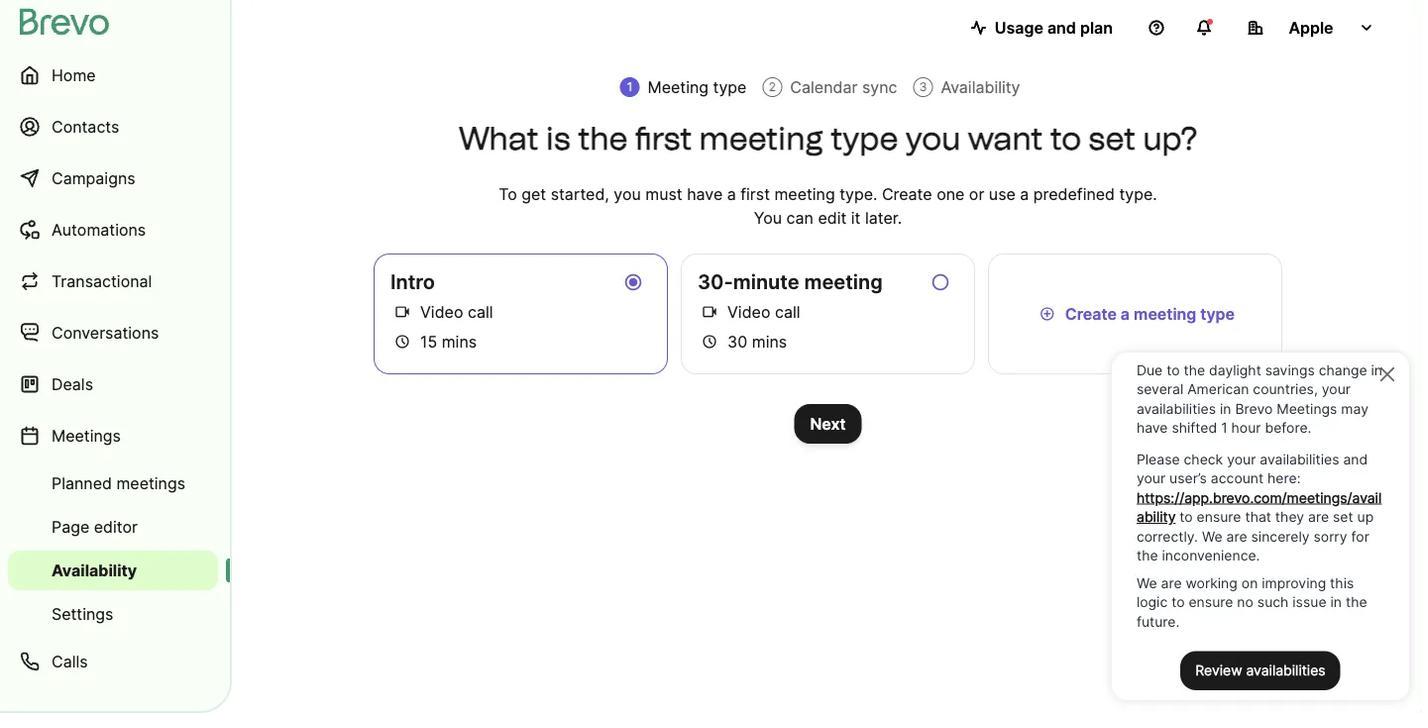 Task type: locate. For each thing, give the bounding box(es) containing it.
0 horizontal spatial call
[[468, 302, 493, 322]]

no color image
[[928, 271, 952, 294], [698, 300, 721, 324], [390, 330, 414, 354]]

0 horizontal spatial a
[[727, 184, 736, 204]]

or
[[969, 184, 984, 204]]

call
[[468, 302, 493, 322], [775, 302, 800, 322]]

0 horizontal spatial type.
[[840, 184, 877, 204]]

0 horizontal spatial create
[[882, 184, 932, 204]]

video up schedule 30 mins
[[727, 302, 770, 322]]

no color image containing videocam
[[698, 300, 721, 324]]

videocam
[[394, 303, 410, 322], [702, 303, 717, 322]]

apple
[[1289, 18, 1333, 37]]

0 vertical spatial first
[[635, 119, 692, 158]]

2 call from the left
[[775, 302, 800, 322]]

mins
[[442, 332, 477, 351], [752, 332, 787, 351]]

type. down set
[[1119, 184, 1157, 204]]

0 horizontal spatial videocam video call
[[394, 302, 493, 322]]

first down meeting
[[635, 119, 692, 158]]

0 vertical spatial you
[[906, 119, 961, 158]]

type. up it
[[840, 184, 877, 204]]

1 videocam from the left
[[394, 303, 410, 322]]

type
[[713, 77, 747, 97], [831, 119, 898, 158], [1200, 304, 1235, 324]]

2 type. from the left
[[1119, 184, 1157, 204]]

1 video from the left
[[420, 302, 463, 322]]

home
[[52, 65, 96, 85]]

0 horizontal spatial no color image
[[390, 330, 414, 354]]

no color image containing add_circle_outline
[[1035, 302, 1059, 326]]

contacts
[[52, 117, 119, 136]]

videocam down intro
[[394, 303, 410, 322]]

videocam for intro
[[394, 303, 410, 322]]

0 horizontal spatial first
[[635, 119, 692, 158]]

2 horizontal spatial type
[[1200, 304, 1235, 324]]

call for intro
[[468, 302, 493, 322]]

call up "schedule 15 mins" on the left top
[[468, 302, 493, 322]]

2 video from the left
[[727, 302, 770, 322]]

add_circle_outline create a meeting type
[[1039, 304, 1235, 324]]

settings
[[52, 604, 113, 624]]

it
[[851, 208, 861, 227]]

0 horizontal spatial you
[[614, 184, 641, 204]]

availability up want
[[941, 77, 1020, 97]]

no color image for 30
[[698, 330, 721, 354]]

home link
[[8, 52, 218, 99]]

video up "schedule 15 mins" on the left top
[[420, 302, 463, 322]]

calls
[[52, 652, 88, 671]]

0 vertical spatial no color image
[[928, 271, 952, 294]]

call for 30-minute meeting
[[775, 302, 800, 322]]

create right add_circle_outline
[[1065, 304, 1117, 324]]

deals
[[52, 375, 93, 394]]

no color image down one
[[928, 271, 952, 294]]

no color image containing schedule
[[390, 330, 414, 354]]

call down 30-minute meeting
[[775, 302, 800, 322]]

availability
[[941, 77, 1020, 97], [52, 561, 137, 580]]

1 horizontal spatial type
[[831, 119, 898, 158]]

video
[[420, 302, 463, 322], [727, 302, 770, 322]]

a right the use
[[1020, 184, 1029, 204]]

mins right 15
[[442, 332, 477, 351]]

1 vertical spatial type
[[831, 119, 898, 158]]

planned meetings link
[[8, 464, 218, 503]]

0 horizontal spatial schedule
[[394, 332, 410, 351]]

usage and plan button
[[955, 8, 1129, 48]]

0 horizontal spatial mins
[[442, 332, 477, 351]]

30-minute meeting
[[698, 270, 883, 294]]

first
[[635, 119, 692, 158], [740, 184, 770, 204]]

no color image containing schedule
[[698, 330, 721, 354]]

what is the first meeting type you want to set up?
[[458, 119, 1198, 158]]

0 vertical spatial availability
[[941, 77, 1020, 97]]

availability link
[[8, 551, 218, 591]]

mins right 30
[[752, 332, 787, 351]]

you down 3
[[906, 119, 961, 158]]

meeting
[[648, 77, 709, 97]]

1 type. from the left
[[840, 184, 877, 204]]

transactional link
[[8, 258, 218, 305]]

0 vertical spatial create
[[882, 184, 932, 204]]

type.
[[840, 184, 877, 204], [1119, 184, 1157, 204]]

a right have
[[727, 184, 736, 204]]

videocam video call up "schedule 15 mins" on the left top
[[394, 302, 493, 322]]

a right add_circle_outline
[[1121, 304, 1130, 324]]

1 horizontal spatial videocam
[[702, 303, 717, 322]]

availability down page editor
[[52, 561, 137, 580]]

meetings
[[52, 426, 121, 445]]

automations link
[[8, 206, 218, 254]]

meeting
[[699, 119, 823, 158], [774, 184, 835, 204], [804, 270, 883, 294], [1134, 304, 1196, 324]]

1 horizontal spatial no color image
[[698, 300, 721, 324]]

1 vertical spatial first
[[740, 184, 770, 204]]

no color image for video
[[390, 300, 414, 324]]

next
[[810, 414, 846, 434]]

schedule
[[394, 332, 410, 351], [702, 332, 717, 351]]

schedule left 30
[[702, 332, 717, 351]]

0 horizontal spatial availability
[[52, 561, 137, 580]]

a
[[727, 184, 736, 204], [1020, 184, 1029, 204], [1121, 304, 1130, 324]]

2 schedule from the left
[[702, 332, 717, 351]]

1 videocam video call from the left
[[394, 302, 493, 322]]

2 mins from the left
[[752, 332, 787, 351]]

1 horizontal spatial videocam video call
[[702, 302, 800, 322]]

no color image down 30- in the top of the page
[[698, 300, 721, 324]]

started,
[[551, 184, 609, 204]]

you
[[906, 119, 961, 158], [614, 184, 641, 204]]

create up later.
[[882, 184, 932, 204]]

1 horizontal spatial mins
[[752, 332, 787, 351]]

1 horizontal spatial availability
[[941, 77, 1020, 97]]

page editor
[[52, 517, 138, 537]]

set
[[1089, 119, 1136, 158]]

1 horizontal spatial call
[[775, 302, 800, 322]]

meeting inside to get started, you must have a first meeting type. create one or use a predefined type. you can edit it later.
[[774, 184, 835, 204]]

schedule inside schedule 30 mins
[[702, 332, 717, 351]]

1 vertical spatial create
[[1065, 304, 1117, 324]]

1 schedule from the left
[[394, 332, 410, 351]]

2 videocam video call from the left
[[702, 302, 800, 322]]

no color image containing videocam
[[390, 300, 414, 324]]

schedule 30 mins
[[702, 332, 787, 351]]

0 horizontal spatial videocam
[[394, 303, 410, 322]]

videocam video call up schedule 30 mins
[[702, 302, 800, 322]]

1 horizontal spatial video
[[727, 302, 770, 322]]

schedule inside "schedule 15 mins"
[[394, 332, 410, 351]]

0 horizontal spatial video
[[420, 302, 463, 322]]

you inside to get started, you must have a first meeting type. create one or use a predefined type. you can edit it later.
[[614, 184, 641, 204]]

1 horizontal spatial first
[[740, 184, 770, 204]]

to get started, you must have a first meeting type. create one or use a predefined type. you can edit it later.
[[499, 184, 1157, 227]]

up?
[[1143, 119, 1198, 158]]

2 vertical spatial no color image
[[390, 330, 414, 354]]

schedule left 15
[[394, 332, 410, 351]]

calendar
[[790, 77, 858, 97]]

minute
[[733, 270, 799, 294]]

1 horizontal spatial type.
[[1119, 184, 1157, 204]]

1 horizontal spatial schedule
[[702, 332, 717, 351]]

1 call from the left
[[468, 302, 493, 322]]

no color image
[[621, 271, 645, 294], [390, 300, 414, 324], [1035, 302, 1059, 326], [698, 330, 721, 354]]

contacts link
[[8, 103, 218, 151]]

no color image containing radio_button_unchecked
[[928, 271, 952, 294]]

2 horizontal spatial no color image
[[928, 271, 952, 294]]

2 videocam from the left
[[702, 303, 717, 322]]

can
[[786, 208, 814, 227]]

page
[[52, 517, 89, 537]]

1 mins from the left
[[442, 332, 477, 351]]

1 horizontal spatial you
[[906, 119, 961, 158]]

videocam video call
[[394, 302, 493, 322], [702, 302, 800, 322]]

schedule for intro
[[394, 332, 410, 351]]

0 horizontal spatial type
[[713, 77, 747, 97]]

no color image left 15
[[390, 330, 414, 354]]

you left must
[[614, 184, 641, 204]]

create
[[882, 184, 932, 204], [1065, 304, 1117, 324]]

planned meetings
[[52, 474, 185, 493]]

first up you
[[740, 184, 770, 204]]

schedule 15 mins
[[394, 332, 477, 351]]

1 vertical spatial you
[[614, 184, 641, 204]]

video for 30-minute meeting
[[727, 302, 770, 322]]

videocam video call for intro
[[394, 302, 493, 322]]

no color image for video call
[[698, 300, 721, 324]]

1 vertical spatial availability
[[52, 561, 137, 580]]

0 vertical spatial type
[[713, 77, 747, 97]]

1 vertical spatial no color image
[[698, 300, 721, 324]]

videocam down 30- in the top of the page
[[702, 303, 717, 322]]

1
[[627, 80, 632, 94]]

mins for intro
[[442, 332, 477, 351]]



Task type: vqa. For each thing, say whether or not it's contained in the screenshot.
Home
yes



Task type: describe. For each thing, give the bounding box(es) containing it.
and
[[1047, 18, 1076, 37]]

schedule for 30-minute meeting
[[702, 332, 717, 351]]

editor
[[94, 517, 138, 537]]

2
[[769, 80, 776, 94]]

deals link
[[8, 361, 218, 408]]

conversations link
[[8, 309, 218, 357]]

to
[[1050, 119, 1081, 158]]

want
[[968, 119, 1043, 158]]

calls link
[[8, 638, 218, 686]]

2 horizontal spatial a
[[1121, 304, 1130, 324]]

predefined
[[1033, 184, 1115, 204]]

3
[[919, 80, 927, 94]]

mins for 30-minute meeting
[[752, 332, 787, 351]]

30-
[[698, 270, 733, 294]]

the
[[578, 119, 628, 158]]

plan
[[1080, 18, 1113, 37]]

no color image for 15 mins
[[390, 330, 414, 354]]

1 horizontal spatial create
[[1065, 304, 1117, 324]]

calendar sync
[[790, 77, 897, 97]]

no color image containing radio_button_checked
[[621, 271, 645, 294]]

campaigns link
[[8, 155, 218, 202]]

conversations
[[52, 323, 159, 342]]

planned
[[52, 474, 112, 493]]

meeting type
[[648, 77, 747, 97]]

to
[[499, 184, 517, 204]]

one
[[937, 184, 965, 204]]

is
[[546, 119, 570, 158]]

sync
[[862, 77, 897, 97]]

have
[[687, 184, 723, 204]]

transactional
[[52, 272, 152, 291]]

15
[[420, 332, 437, 351]]

get
[[522, 184, 546, 204]]

add_circle_outline
[[1039, 305, 1055, 324]]

usage and plan
[[995, 18, 1113, 37]]

what
[[458, 119, 538, 158]]

next button
[[794, 404, 862, 444]]

30
[[727, 332, 747, 351]]

radio_button_checked
[[623, 271, 643, 294]]

meetings link
[[8, 412, 218, 460]]

no color image for create
[[1035, 302, 1059, 326]]

videocam for 30-minute meeting
[[702, 303, 717, 322]]

usage
[[995, 18, 1043, 37]]

edit
[[818, 208, 847, 227]]

must
[[645, 184, 682, 204]]

you
[[754, 208, 782, 227]]

1 horizontal spatial a
[[1020, 184, 1029, 204]]

settings link
[[8, 595, 218, 634]]

automations
[[52, 220, 146, 239]]

radio_button_unchecked
[[930, 271, 950, 294]]

apple button
[[1232, 8, 1390, 48]]

use
[[989, 184, 1016, 204]]

campaigns
[[52, 168, 135, 188]]

video for intro
[[420, 302, 463, 322]]

intro
[[390, 270, 435, 294]]

availability inside availability link
[[52, 561, 137, 580]]

create inside to get started, you must have a first meeting type. create one or use a predefined type. you can edit it later.
[[882, 184, 932, 204]]

later.
[[865, 208, 902, 227]]

meetings
[[116, 474, 185, 493]]

videocam video call for 30-minute meeting
[[702, 302, 800, 322]]

first inside to get started, you must have a first meeting type. create one or use a predefined type. you can edit it later.
[[740, 184, 770, 204]]

2 vertical spatial type
[[1200, 304, 1235, 324]]

page editor link
[[8, 507, 218, 547]]



